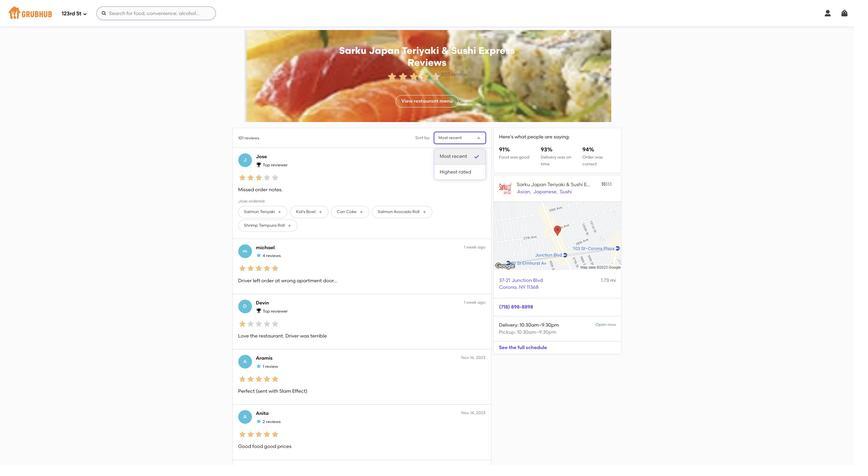 Task type: describe. For each thing, give the bounding box(es) containing it.
restaurant
[[414, 98, 439, 104]]

express for sarku japan teriyaki & sushi express
[[584, 182, 602, 188]]

highest
[[440, 169, 458, 175]]

0 vertical spatial most recent
[[439, 135, 462, 140]]

salmon for salmon teriyaki
[[244, 210, 259, 214]]

trophy icon image for jose
[[256, 162, 262, 167]]

top for devin
[[263, 309, 270, 314]]

here's what people are saying:
[[499, 134, 570, 140]]

nov for perfect  (sent with slam effect)
[[462, 356, 469, 360]]

top for jose
[[263, 163, 270, 168]]

sarku japan teriyaki & sushi express logo image
[[499, 181, 514, 196]]

see the full schedule
[[499, 345, 547, 351]]

10:30am–9:30pm for pickup: 10:30am–9:30pm
[[517, 329, 557, 335]]

0 horizontal spatial svg image
[[83, 12, 87, 16]]

asian,
[[518, 189, 532, 195]]

tempura
[[259, 223, 277, 228]]

a for aramis
[[243, 359, 247, 365]]

1 for driver left order at wrong apartment door…
[[464, 245, 466, 250]]

on
[[567, 155, 572, 160]]

11368
[[527, 285, 539, 290]]

10:30am–9:30pm for delivery: 10:30am–9:30pm
[[520, 323, 559, 328]]

1 horizontal spatial driver
[[286, 333, 299, 339]]

the for see
[[509, 345, 517, 351]]

blvd
[[533, 278, 543, 283]]

1 week ago for driver left order at wrong apartment door…
[[464, 245, 486, 250]]

4 reviews
[[263, 254, 281, 258]]

door…
[[323, 278, 337, 284]]

apartment
[[297, 278, 322, 284]]

(sent
[[256, 389, 268, 394]]

j
[[244, 157, 247, 163]]

good inside 91 food was good
[[519, 155, 530, 160]]

898-
[[511, 304, 522, 310]]

good
[[238, 444, 251, 450]]

37-21 junction blvd corona , ny 11368
[[499, 278, 543, 290]]

coke
[[346, 210, 357, 214]]

91 food was good
[[499, 146, 530, 160]]

$$$$$
[[602, 182, 612, 187]]

what
[[515, 134, 527, 140]]

open now
[[596, 323, 616, 327]]

highest rated
[[440, 169, 472, 175]]

wrong
[[281, 278, 296, 284]]

Search for food, convenience, alcohol... search field
[[96, 6, 216, 20]]

1.73
[[601, 278, 609, 283]]

reviewer for devin
[[271, 309, 288, 314]]

1 week ago for love the restaurant. driver was terrible
[[464, 300, 486, 305]]

& for sarku japan teriyaki & sushi express
[[566, 182, 570, 188]]

2 reviews
[[263, 420, 281, 424]]

bowl
[[306, 210, 316, 214]]

shrimp tempura roll
[[244, 223, 285, 228]]

review
[[265, 364, 278, 369]]

2023 for perfect  (sent with slam effect)
[[476, 356, 486, 360]]

ordered:
[[249, 199, 266, 204]]

jose ordered:
[[238, 199, 266, 204]]

21
[[506, 278, 511, 283]]

plus icon image for salmon teriyaki
[[278, 210, 282, 214]]

salmon avocado roll button
[[372, 206, 433, 218]]

sushi button
[[560, 188, 573, 196]]

m
[[243, 248, 247, 254]]

slam
[[280, 389, 291, 394]]

delivery
[[541, 155, 557, 160]]

sarku for sarku japan teriyaki & sushi express reviews
[[339, 45, 367, 56]]

st
[[76, 10, 81, 17]]

are
[[545, 134, 553, 140]]

(718) 898-8898 button
[[499, 304, 534, 311]]

recent inside "field"
[[449, 135, 462, 140]]

shrimp
[[244, 223, 258, 228]]

missed
[[238, 187, 254, 193]]

1 horizontal spatial svg image
[[101, 11, 107, 16]]

aramis
[[256, 356, 273, 361]]

93
[[541, 146, 548, 153]]

16,
[[470, 356, 475, 360]]

junction
[[512, 278, 532, 283]]

was for 93
[[558, 155, 566, 160]]

today
[[474, 154, 486, 159]]

37-
[[499, 278, 506, 283]]

nov 16, 2023
[[462, 356, 486, 360]]

sarku for sarku japan teriyaki & sushi express
[[517, 182, 530, 188]]

ny
[[519, 285, 526, 290]]

view
[[402, 98, 413, 104]]

sort
[[416, 135, 424, 140]]

0 vertical spatial driver
[[238, 278, 252, 284]]

week for driver left order at wrong apartment door…
[[467, 245, 477, 250]]

roll for salmon avocado roll
[[413, 210, 420, 214]]

love the restaurant. driver was terrible
[[238, 333, 327, 339]]

kid's bowl button
[[290, 206, 328, 218]]

reviewer for jose
[[271, 163, 288, 168]]

sarku japan teriyaki & sushi express
[[517, 182, 602, 188]]

1 svg image from the left
[[824, 9, 833, 17]]

open
[[596, 323, 607, 327]]

recent inside "option"
[[452, 154, 467, 159]]

view restaurant menu button
[[396, 95, 459, 107]]

8898
[[522, 304, 534, 310]]

by:
[[425, 135, 431, 140]]

order
[[583, 155, 594, 160]]

nov for good food good prices
[[462, 411, 469, 416]]

japanese,
[[534, 189, 558, 195]]

0 vertical spatial order
[[255, 187, 268, 193]]

Sort by: field
[[439, 135, 462, 141]]

sort by:
[[416, 135, 431, 140]]

plus icon image for can coke
[[360, 210, 364, 214]]

devin
[[256, 300, 269, 306]]

driver left order at wrong apartment door…
[[238, 278, 337, 284]]

14,
[[470, 411, 475, 416]]

1.73 mi
[[601, 278, 616, 283]]

1 vertical spatial order
[[262, 278, 274, 284]]

sarku japan teriyaki & sushi express reviews
[[339, 45, 515, 68]]

1013 ratings
[[441, 72, 468, 77]]

prices
[[278, 444, 292, 450]]

correct
[[583, 162, 597, 167]]

food
[[253, 444, 263, 450]]

asian, japanese, sushi
[[518, 189, 572, 195]]

main navigation navigation
[[0, 0, 855, 27]]

jose for jose
[[256, 154, 267, 160]]



Task type: locate. For each thing, give the bounding box(es) containing it.
d
[[243, 304, 247, 309]]

most recent option
[[435, 149, 486, 165]]

sushi inside sarku japan teriyaki & sushi express reviews
[[452, 45, 477, 56]]

0 vertical spatial 1 week ago
[[464, 245, 486, 250]]

sarku inside sarku japan teriyaki & sushi express reviews
[[339, 45, 367, 56]]

teriyaki inside sarku japan teriyaki & sushi express reviews
[[402, 45, 439, 56]]

good
[[519, 155, 530, 160], [264, 444, 276, 450]]

was for 94
[[595, 155, 603, 160]]

sushi down sarku japan teriyaki & sushi express
[[560, 189, 572, 195]]

japanese, button
[[533, 188, 559, 196]]

good right "food" at the left bottom
[[264, 444, 276, 450]]

salmon inside button
[[378, 210, 393, 214]]

ago for driver left order at wrong apartment door…
[[478, 245, 486, 250]]

1 vertical spatial jose
[[238, 199, 248, 204]]

plus icon image right tempura
[[288, 224, 292, 228]]

at
[[275, 278, 280, 284]]

top reviewer up notes.
[[263, 163, 288, 168]]

10:30am–9:30pm
[[520, 323, 559, 328], [517, 329, 557, 335]]

2 vertical spatial 1
[[263, 364, 264, 369]]

avocado
[[394, 210, 412, 214]]

0 vertical spatial 2023
[[476, 356, 486, 360]]

1 top from the top
[[263, 163, 270, 168]]

trophy icon image right 'j'
[[256, 162, 262, 167]]

reviews right 101
[[245, 136, 260, 140]]

0 vertical spatial sushi
[[452, 45, 477, 56]]

2 vertical spatial sushi
[[560, 189, 572, 195]]

trophy icon image
[[256, 162, 262, 167], [256, 308, 262, 314]]

plus icon image right the bowl
[[319, 210, 323, 214]]

plus icon image for salmon avocado roll
[[423, 210, 427, 214]]

2 week from the top
[[467, 300, 477, 305]]

salmon teriyaki button
[[238, 206, 288, 218]]

1 vertical spatial roll
[[278, 223, 285, 228]]

teriyaki up tempura
[[260, 210, 275, 214]]

teriyaki for sarku japan teriyaki & sushi express
[[548, 182, 565, 188]]

plus icon image right coke
[[360, 210, 364, 214]]

food
[[499, 155, 509, 160]]

1 vertical spatial 1 week ago
[[464, 300, 486, 305]]

sushi up sushi button
[[571, 182, 583, 188]]

week for love the restaurant. driver was terrible
[[467, 300, 477, 305]]

plus icon image for shrimp tempura roll
[[288, 224, 292, 228]]

trophy icon image for devin
[[256, 308, 262, 314]]

2 ago from the top
[[478, 300, 486, 305]]

a left the "aramis"
[[243, 359, 247, 365]]

with
[[269, 389, 278, 394]]

2 vertical spatial teriyaki
[[260, 210, 275, 214]]

1 1 week ago from the top
[[464, 245, 486, 250]]

0 vertical spatial a
[[243, 359, 247, 365]]

top reviewer for devin
[[263, 309, 288, 314]]

,
[[517, 285, 518, 290]]

0 horizontal spatial roll
[[278, 223, 285, 228]]

1 a from the top
[[243, 359, 247, 365]]

1 horizontal spatial sarku
[[517, 182, 530, 188]]

japan for sarku japan teriyaki & sushi express reviews
[[369, 45, 400, 56]]

sushi
[[452, 45, 477, 56], [571, 182, 583, 188], [560, 189, 572, 195]]

0 horizontal spatial express
[[479, 45, 515, 56]]

was right order at the top of the page
[[595, 155, 603, 160]]

0 horizontal spatial teriyaki
[[260, 210, 275, 214]]

order left at
[[262, 278, 274, 284]]

nov left 14,
[[462, 411, 469, 416]]

0 vertical spatial good
[[519, 155, 530, 160]]

1 week ago
[[464, 245, 486, 250], [464, 300, 486, 305]]

0 vertical spatial recent
[[449, 135, 462, 140]]

top reviewer for jose
[[263, 163, 288, 168]]

2 salmon from the left
[[378, 210, 393, 214]]

0 vertical spatial express
[[479, 45, 515, 56]]

schedule
[[526, 345, 547, 351]]

& up reviews in the top of the page
[[442, 45, 449, 56]]

corona
[[499, 285, 517, 290]]

svg image
[[824, 9, 833, 17], [841, 9, 849, 17]]

2 2023 from the top
[[476, 411, 486, 416]]

rated
[[459, 169, 472, 175]]

salmon inside button
[[244, 210, 259, 214]]

2023 for good food good prices
[[476, 411, 486, 416]]

most recent inside "option"
[[440, 154, 467, 159]]

check icon image
[[474, 153, 480, 160]]

$$
[[602, 182, 606, 187]]

1 vertical spatial most
[[440, 154, 451, 159]]

1 vertical spatial a
[[243, 414, 247, 420]]

0 vertical spatial 10:30am–9:30pm
[[520, 323, 559, 328]]

0 vertical spatial &
[[442, 45, 449, 56]]

full
[[518, 345, 525, 351]]

sushi up ratings
[[452, 45, 477, 56]]

10:30am–9:30pm down delivery: 10:30am–9:30pm
[[517, 329, 557, 335]]

delivery:
[[499, 323, 519, 328]]

salmon teriyaki
[[244, 210, 275, 214]]

plus icon image inside the can coke button
[[360, 210, 364, 214]]

was inside 91 food was good
[[510, 155, 518, 160]]

most inside "option"
[[440, 154, 451, 159]]

here's
[[499, 134, 514, 140]]

top down devin
[[263, 309, 270, 314]]

1 vertical spatial sushi
[[571, 182, 583, 188]]

salmon for salmon avocado roll
[[378, 210, 393, 214]]

reviews
[[245, 136, 260, 140], [266, 254, 281, 258], [266, 420, 281, 424]]

kid's bowl
[[296, 210, 316, 214]]

sushi for sarku japan teriyaki & sushi express reviews
[[452, 45, 477, 56]]

1 horizontal spatial express
[[584, 182, 602, 188]]

1 review
[[263, 364, 278, 369]]

1 trophy icon image from the top
[[256, 162, 262, 167]]

1 horizontal spatial the
[[509, 345, 517, 351]]

0 vertical spatial top reviewer
[[263, 163, 288, 168]]

most inside "field"
[[439, 135, 448, 140]]

2 a from the top
[[243, 414, 247, 420]]

good right food
[[519, 155, 530, 160]]

1 ago from the top
[[478, 245, 486, 250]]

notes.
[[269, 187, 283, 193]]

sushi for sarku japan teriyaki & sushi express
[[571, 182, 583, 188]]

1 reviewer from the top
[[271, 163, 288, 168]]

& for sarku japan teriyaki & sushi express reviews
[[442, 45, 449, 56]]

2023 right 16,
[[476, 356, 486, 360]]

1 vertical spatial &
[[566, 182, 570, 188]]

express for sarku japan teriyaki & sushi express reviews
[[479, 45, 515, 56]]

the for love
[[250, 333, 258, 339]]

1 vertical spatial reviews
[[266, 254, 281, 258]]

2 trophy icon image from the top
[[256, 308, 262, 314]]

a for anita
[[243, 414, 247, 420]]

people
[[528, 134, 544, 140]]

0 vertical spatial ago
[[478, 245, 486, 250]]

0 horizontal spatial the
[[250, 333, 258, 339]]

1 vertical spatial teriyaki
[[548, 182, 565, 188]]

1 vertical spatial reviewer
[[271, 309, 288, 314]]

(718) 898-8898
[[499, 304, 534, 310]]

0 horizontal spatial good
[[264, 444, 276, 450]]

jose for jose ordered:
[[238, 199, 248, 204]]

ago for love the restaurant. driver was terrible
[[478, 300, 486, 305]]

1 vertical spatial sarku
[[517, 182, 530, 188]]

1 horizontal spatial salmon
[[378, 210, 393, 214]]

0 vertical spatial week
[[467, 245, 477, 250]]

1 vertical spatial express
[[584, 182, 602, 188]]

most right by:
[[439, 135, 448, 140]]

jose down the missed
[[238, 199, 248, 204]]

1 horizontal spatial svg image
[[841, 9, 849, 17]]

plus icon image inside the shrimp tempura roll button
[[288, 224, 292, 228]]

was right food
[[510, 155, 518, 160]]

pickup: 10:30am–9:30pm
[[499, 329, 557, 335]]

0 vertical spatial teriyaki
[[402, 45, 439, 56]]

japan for sarku japan teriyaki & sushi express
[[532, 182, 547, 188]]

0 vertical spatial japan
[[369, 45, 400, 56]]

1 vertical spatial trophy icon image
[[256, 308, 262, 314]]

a left anita
[[243, 414, 247, 420]]

can coke
[[337, 210, 357, 214]]

93 delivery was on time
[[541, 146, 572, 167]]

2 top from the top
[[263, 309, 270, 314]]

can coke button
[[331, 206, 369, 218]]

terrible
[[311, 333, 327, 339]]

2 vertical spatial reviews
[[266, 420, 281, 424]]

1 horizontal spatial &
[[566, 182, 570, 188]]

123rd
[[62, 10, 75, 17]]

top
[[263, 163, 270, 168], [263, 309, 270, 314]]

teriyaki inside button
[[260, 210, 275, 214]]

pickup:
[[499, 329, 516, 335]]

salmon left avocado
[[378, 210, 393, 214]]

1 for love the restaurant. driver was terrible
[[464, 300, 466, 305]]

0 vertical spatial the
[[250, 333, 258, 339]]

most up highest
[[440, 154, 451, 159]]

0 horizontal spatial sarku
[[339, 45, 367, 56]]

was
[[510, 155, 518, 160], [558, 155, 566, 160], [595, 155, 603, 160], [300, 333, 309, 339]]

2
[[263, 420, 265, 424]]

japan inside sarku japan teriyaki & sushi express reviews
[[369, 45, 400, 56]]

1 horizontal spatial japan
[[532, 182, 547, 188]]

now
[[608, 323, 616, 327]]

jose right 'j'
[[256, 154, 267, 160]]

1 vertical spatial good
[[264, 444, 276, 450]]

10:30am–9:30pm up pickup: 10:30am–9:30pm
[[520, 323, 559, 328]]

0 vertical spatial reviewer
[[271, 163, 288, 168]]

0 horizontal spatial driver
[[238, 278, 252, 284]]

was left on
[[558, 155, 566, 160]]

0 vertical spatial 1
[[464, 245, 466, 250]]

ratings
[[452, 72, 468, 77]]

jose
[[256, 154, 267, 160], [238, 199, 248, 204]]

0 vertical spatial roll
[[413, 210, 420, 214]]

0 vertical spatial nov
[[462, 356, 469, 360]]

perfect
[[238, 389, 255, 394]]

view restaurant menu
[[402, 98, 453, 104]]

roll
[[413, 210, 420, 214], [278, 223, 285, 228]]

roll for shrimp tempura roll
[[278, 223, 285, 228]]

nov 14, 2023
[[462, 411, 486, 416]]

kid's
[[296, 210, 305, 214]]

recent up the most recent "option"
[[449, 135, 462, 140]]

2 1 week ago from the top
[[464, 300, 486, 305]]

1 vertical spatial recent
[[452, 154, 467, 159]]

week
[[467, 245, 477, 250], [467, 300, 477, 305]]

express inside sarku japan teriyaki & sushi express reviews
[[479, 45, 515, 56]]

1 vertical spatial ago
[[478, 300, 486, 305]]

2023 right 14,
[[476, 411, 486, 416]]

4
[[263, 254, 265, 258]]

plus icon image inside salmon teriyaki button
[[278, 210, 282, 214]]

teriyaki
[[402, 45, 439, 56], [548, 182, 565, 188], [260, 210, 275, 214]]

1 week from the top
[[467, 245, 477, 250]]

1 vertical spatial driver
[[286, 333, 299, 339]]

plus icon image right avocado
[[423, 210, 427, 214]]

1 vertical spatial top
[[263, 309, 270, 314]]

effect)
[[292, 389, 308, 394]]

driver
[[238, 278, 252, 284], [286, 333, 299, 339]]

plus icon image inside kid's bowl button
[[319, 210, 323, 214]]

1 vertical spatial japan
[[532, 182, 547, 188]]

0 horizontal spatial jose
[[238, 199, 248, 204]]

reviews
[[408, 57, 447, 68]]

1 vertical spatial the
[[509, 345, 517, 351]]

teriyaki up reviews in the top of the page
[[402, 45, 439, 56]]

1 vertical spatial 1
[[464, 300, 466, 305]]

roll right avocado
[[413, 210, 420, 214]]

nov left 16,
[[462, 356, 469, 360]]

top right 'j'
[[263, 163, 270, 168]]

1 vertical spatial most recent
[[440, 154, 467, 159]]

good food good prices
[[238, 444, 292, 450]]

0 vertical spatial jose
[[256, 154, 267, 160]]

top reviewer down devin
[[263, 309, 288, 314]]

1 horizontal spatial jose
[[256, 154, 267, 160]]

reviews for anita
[[266, 420, 281, 424]]

0 horizontal spatial svg image
[[824, 9, 833, 17]]

restaurant.
[[259, 333, 284, 339]]

teriyaki up sushi button
[[548, 182, 565, 188]]

mi
[[611, 278, 616, 283]]

driver right the restaurant.
[[286, 333, 299, 339]]

101 reviews
[[238, 136, 260, 140]]

0 vertical spatial most
[[439, 135, 448, 140]]

the left the full
[[509, 345, 517, 351]]

reviews right 4
[[266, 254, 281, 258]]

0 vertical spatial reviews
[[245, 136, 260, 140]]

plus icon image
[[278, 210, 282, 214], [319, 210, 323, 214], [360, 210, 364, 214], [423, 210, 427, 214], [288, 224, 292, 228]]

recent
[[449, 135, 462, 140], [452, 154, 467, 159]]

roll right tempura
[[278, 223, 285, 228]]

a
[[243, 359, 247, 365], [243, 414, 247, 420]]

91
[[499, 146, 505, 153]]

recent up highest rated
[[452, 154, 467, 159]]

trophy icon image down devin
[[256, 308, 262, 314]]

most recent up the most recent "option"
[[439, 135, 462, 140]]

1 vertical spatial nov
[[462, 411, 469, 416]]

1 top reviewer from the top
[[263, 163, 288, 168]]

& up sushi button
[[566, 182, 570, 188]]

1 salmon from the left
[[244, 210, 259, 214]]

the right love
[[250, 333, 258, 339]]

reviews for michael
[[266, 254, 281, 258]]

0 vertical spatial trophy icon image
[[256, 162, 262, 167]]

caret down icon image
[[476, 135, 482, 141]]

missed order notes.
[[238, 187, 283, 193]]

101
[[238, 136, 244, 140]]

order up ordered:
[[255, 187, 268, 193]]

ago
[[478, 245, 486, 250], [478, 300, 486, 305]]

star icon image
[[387, 71, 398, 82], [398, 71, 409, 82], [409, 71, 420, 82], [420, 71, 431, 82], [431, 71, 441, 82], [431, 71, 441, 82], [238, 174, 247, 182], [247, 174, 255, 182], [255, 174, 263, 182], [263, 174, 271, 182], [271, 174, 279, 182], [256, 253, 262, 258], [238, 265, 247, 273], [247, 265, 255, 273], [255, 265, 263, 273], [263, 265, 271, 273], [271, 265, 279, 273], [238, 320, 247, 328], [247, 320, 255, 328], [255, 320, 263, 328], [263, 320, 271, 328], [271, 320, 279, 328], [256, 364, 262, 369], [238, 375, 247, 383], [247, 375, 255, 383], [255, 375, 263, 383], [263, 375, 271, 383], [271, 375, 279, 383], [256, 419, 262, 424], [238, 431, 247, 439], [247, 431, 255, 439], [255, 431, 263, 439], [263, 431, 271, 439], [271, 431, 279, 439]]

0 vertical spatial top
[[263, 163, 270, 168]]

can
[[337, 210, 345, 214]]

plus icon image up the shrimp tempura roll button
[[278, 210, 282, 214]]

driver left left
[[238, 278, 252, 284]]

was left terrible
[[300, 333, 309, 339]]

plus icon image for kid's bowl
[[319, 210, 323, 214]]

0 horizontal spatial japan
[[369, 45, 400, 56]]

& inside sarku japan teriyaki & sushi express reviews
[[442, 45, 449, 56]]

most
[[439, 135, 448, 140], [440, 154, 451, 159]]

0 horizontal spatial salmon
[[244, 210, 259, 214]]

the inside button
[[509, 345, 517, 351]]

reviewer up love the restaurant. driver was terrible
[[271, 309, 288, 314]]

2 top reviewer from the top
[[263, 309, 288, 314]]

1 vertical spatial top reviewer
[[263, 309, 288, 314]]

1 horizontal spatial good
[[519, 155, 530, 160]]

1 horizontal spatial roll
[[413, 210, 420, 214]]

1 vertical spatial 2023
[[476, 411, 486, 416]]

&
[[442, 45, 449, 56], [566, 182, 570, 188]]

was inside 94 order was correct
[[595, 155, 603, 160]]

2 svg image from the left
[[841, 9, 849, 17]]

most recent up highest rated
[[440, 154, 467, 159]]

1 2023 from the top
[[476, 356, 486, 360]]

1 vertical spatial 10:30am–9:30pm
[[517, 329, 557, 335]]

japan
[[369, 45, 400, 56], [532, 182, 547, 188]]

123rd st
[[62, 10, 81, 17]]

1 horizontal spatial teriyaki
[[402, 45, 439, 56]]

0 horizontal spatial &
[[442, 45, 449, 56]]

reviewer up notes.
[[271, 163, 288, 168]]

was inside 93 delivery was on time
[[558, 155, 566, 160]]

salmon down jose ordered:
[[244, 210, 259, 214]]

teriyaki for sarku japan teriyaki & sushi express reviews
[[402, 45, 439, 56]]

2 horizontal spatial teriyaki
[[548, 182, 565, 188]]

1 vertical spatial week
[[467, 300, 477, 305]]

2 nov from the top
[[462, 411, 469, 416]]

delivery: 10:30am–9:30pm
[[499, 323, 559, 328]]

reviews right 2
[[266, 420, 281, 424]]

2 reviewer from the top
[[271, 309, 288, 314]]

see
[[499, 345, 508, 351]]

plus icon image inside salmon avocado roll button
[[423, 210, 427, 214]]

1 nov from the top
[[462, 356, 469, 360]]

0 vertical spatial sarku
[[339, 45, 367, 56]]

svg image
[[101, 11, 107, 16], [83, 12, 87, 16]]

was for 91
[[510, 155, 518, 160]]



Task type: vqa. For each thing, say whether or not it's contained in the screenshot.
What
yes



